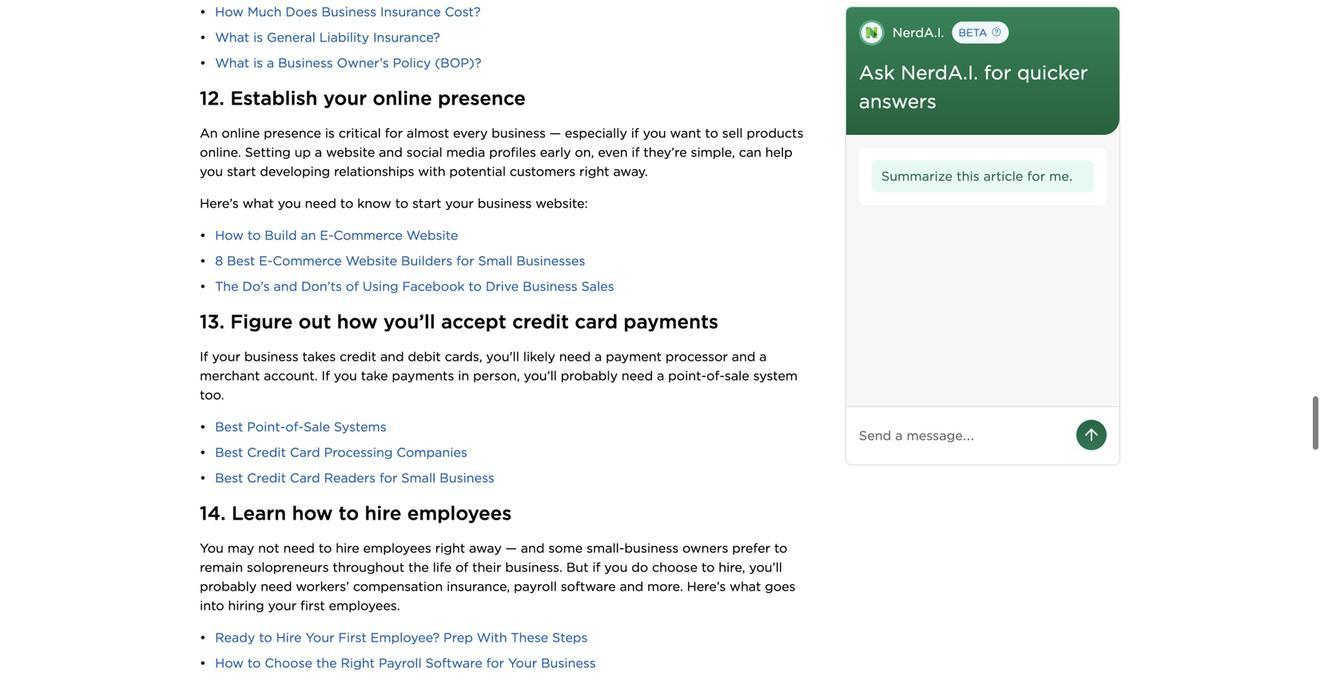 Task type: locate. For each thing, give the bounding box(es) containing it.
credit up likely
[[512, 311, 569, 334]]

0 vertical spatial what
[[243, 196, 274, 211]]

employees up throughout
[[363, 541, 431, 557]]

0 horizontal spatial the
[[316, 656, 337, 672]]

is
[[253, 30, 263, 45], [253, 55, 263, 71], [325, 126, 335, 141]]

liability
[[319, 30, 369, 45]]

presence up up
[[264, 126, 321, 141]]

start down with
[[412, 196, 441, 211]]

online up "online."
[[222, 126, 260, 141]]

and up take
[[380, 349, 404, 365]]

business down companies
[[440, 471, 495, 486]]

can
[[739, 145, 762, 160]]

you may not need to hire employees right away — and some small-business owners prefer to remain solopreneurs throughout the life of their business. but if you do choose to hire, you'll probably need workers' compensation insurance, payroll software and more. here's what goes into hiring your first employees.
[[200, 541, 799, 614]]

online down policy
[[373, 87, 432, 110]]

1 horizontal spatial hire
[[365, 502, 402, 526]]

2 credit from the top
[[247, 471, 286, 486]]

2 vertical spatial if
[[592, 560, 601, 576]]

hire inside "you may not need to hire employees right away — and some small-business owners prefer to remain solopreneurs throughout the life of their business. but if you do choose to hire, you'll probably need workers' compensation insurance, payroll software and more. here's what goes into hiring your first employees."
[[336, 541, 359, 557]]

need up solopreneurs
[[283, 541, 315, 557]]

1 horizontal spatial small
[[478, 253, 513, 269]]

for right builders
[[456, 253, 474, 269]]

1 horizontal spatial how
[[337, 311, 378, 334]]

1 vertical spatial what
[[215, 55, 249, 71]]

e-
[[320, 228, 334, 243], [259, 253, 273, 269]]

presence up the every
[[438, 87, 526, 110]]

how
[[215, 4, 244, 20], [215, 228, 244, 243], [215, 656, 244, 672]]

business
[[492, 126, 546, 141], [478, 196, 532, 211], [244, 349, 299, 365], [624, 541, 679, 557]]

1 vertical spatial website
[[346, 253, 397, 269]]

build
[[265, 228, 297, 243]]

0 vertical spatial credit
[[512, 311, 569, 334]]

away
[[469, 541, 502, 557]]

your
[[323, 87, 367, 110], [445, 196, 474, 211], [212, 349, 241, 365], [268, 599, 297, 614]]

ask nerda.i. for quicker answers
[[859, 61, 1088, 113]]

credit
[[512, 311, 569, 334], [340, 349, 376, 365]]

what down much
[[215, 30, 249, 45]]

you'll down the do's and don'ts of using facebook to drive business sales
[[384, 311, 435, 334]]

0 vertical spatial of
[[346, 279, 359, 295]]

0 horizontal spatial presence
[[264, 126, 321, 141]]

small-
[[587, 541, 624, 557]]

3 how from the top
[[215, 656, 244, 672]]

to down readers
[[339, 502, 359, 526]]

1 horizontal spatial what
[[730, 579, 761, 595]]

1 horizontal spatial here's
[[687, 579, 726, 595]]

and inside "you may not need to hire employees right away — and some small-business owners prefer to remain solopreneurs throughout the life of their business. but if you do choose to hire, you'll probably need workers' compensation insurance, payroll software and more. here's what goes into hiring your first employees."
[[620, 579, 643, 595]]

is up establish on the top left
[[253, 55, 263, 71]]

1 vertical spatial is
[[253, 55, 263, 71]]

your
[[305, 631, 335, 646], [508, 656, 537, 672]]

to left build at the left top of page
[[248, 228, 261, 243]]

of left the using
[[346, 279, 359, 295]]

a right up
[[315, 145, 322, 160]]

0 vertical spatial how
[[215, 4, 244, 20]]

0 vertical spatial here's
[[200, 196, 239, 211]]

probably down remain
[[200, 579, 257, 595]]

commerce
[[334, 228, 403, 243], [273, 253, 342, 269]]

1 vertical spatial of
[[455, 560, 468, 576]]

start down "online."
[[227, 164, 256, 179]]

0 vertical spatial how
[[337, 311, 378, 334]]

right
[[579, 164, 609, 179], [435, 541, 465, 557]]

products
[[747, 126, 804, 141]]

1 horizontal spatial your
[[508, 656, 537, 672]]

almost
[[407, 126, 449, 141]]

0 horizontal spatial right
[[435, 541, 465, 557]]

nerda.i. left beta
[[893, 25, 944, 40]]

hire down best credit card readers for small business link
[[365, 502, 402, 526]]

1 horizontal spatial right
[[579, 164, 609, 179]]

hire,
[[719, 560, 745, 576]]

1 horizontal spatial the
[[408, 560, 429, 576]]

to up simple,
[[705, 126, 718, 141]]

is up website
[[325, 126, 335, 141]]

if inside "you may not need to hire employees right away — and some small-business owners prefer to remain solopreneurs throughout the life of their business. but if you do choose to hire, you'll probably need workers' compensation insurance, payroll software and more. here's what goes into hiring your first employees."
[[592, 560, 601, 576]]

an online presence is critical for almost every business — especially if you want to sell products online. setting up a website and social media profiles early on, even if they're simple, can help you start developing relationships with potential customers right away.
[[200, 126, 807, 179]]

is inside an online presence is critical for almost every business — especially if you want to sell products online. setting up a website and social media profiles early on, even if they're simple, can help you start developing relationships with potential customers right away.
[[325, 126, 335, 141]]

business up account.
[[244, 349, 299, 365]]

business inside if your business takes credit and debit cards, you'll likely need a payment processor and a merchant account. if you take payments in person, you'll probably need a point-of-sale system too.
[[244, 349, 299, 365]]

how left much
[[215, 4, 244, 20]]

14. learn how to hire employees
[[200, 502, 512, 526]]

payments
[[624, 311, 719, 334], [392, 368, 454, 384]]

is down much
[[253, 30, 263, 45]]

if up merchant
[[200, 349, 208, 365]]

how down readers
[[292, 502, 333, 526]]

business down "general"
[[278, 55, 333, 71]]

but
[[566, 560, 589, 576]]

8 best e-commerce website builders for small businesses link
[[215, 253, 585, 269]]

1 vertical spatial small
[[401, 471, 436, 486]]

right inside an online presence is critical for almost every business — especially if you want to sell products online. setting up a website and social media profiles early on, even if they're simple, can help you start developing relationships with potential customers right away.
[[579, 164, 609, 179]]

you down the small-
[[604, 560, 628, 576]]

and inside an online presence is critical for almost every business — especially if you want to sell products online. setting up a website and social media profiles early on, even if they're simple, can help you start developing relationships with potential customers right away.
[[379, 145, 403, 160]]

and right do's at the top left
[[274, 279, 297, 295]]

how
[[337, 311, 378, 334], [292, 502, 333, 526]]

0 vertical spatial employees
[[407, 502, 512, 526]]

business up the do
[[624, 541, 679, 557]]

hire up throughout
[[336, 541, 359, 557]]

1 vertical spatial if
[[632, 145, 640, 160]]

8
[[215, 253, 223, 269]]

payments up processor
[[624, 311, 719, 334]]

do's
[[242, 279, 270, 295]]

to right "prefer"
[[774, 541, 788, 557]]

website up builders
[[407, 228, 458, 243]]

0 vertical spatial if
[[631, 126, 639, 141]]

1 credit from the top
[[247, 445, 286, 461]]

how down ready
[[215, 656, 244, 672]]

0 vertical spatial if
[[200, 349, 208, 365]]

0 vertical spatial website
[[407, 228, 458, 243]]

0 horizontal spatial small
[[401, 471, 436, 486]]

the left right
[[316, 656, 337, 672]]

1 vertical spatial card
[[290, 471, 320, 486]]

1 vertical spatial you'll
[[524, 368, 557, 384]]

0 vertical spatial payments
[[624, 311, 719, 334]]

business inside an online presence is critical for almost every business — especially if you want to sell products online. setting up a website and social media profiles early on, even if they're simple, can help you start developing relationships with potential customers right away.
[[492, 126, 546, 141]]

1 vertical spatial how
[[215, 228, 244, 243]]

profiles
[[489, 145, 536, 160]]

1 card from the top
[[290, 445, 320, 461]]

— and
[[506, 541, 545, 557]]

employee?
[[371, 631, 440, 646]]

employees up away
[[407, 502, 512, 526]]

1 vertical spatial what
[[730, 579, 761, 595]]

0 vertical spatial e-
[[320, 228, 334, 243]]

simple,
[[691, 145, 735, 160]]

0 horizontal spatial online
[[222, 126, 260, 141]]

how for how to build an e-commerce website
[[215, 228, 244, 243]]

0 horizontal spatial of-
[[285, 420, 304, 435]]

1 vertical spatial here's
[[687, 579, 726, 595]]

you'll down "prefer"
[[749, 560, 782, 576]]

1 horizontal spatial of
[[455, 560, 468, 576]]

the inside "you may not need to hire employees right away — and some small-business owners prefer to remain solopreneurs throughout the life of their business. but if you do choose to hire, you'll probably need workers' compensation insurance, payroll software and more. here's what goes into hiring your first employees."
[[408, 560, 429, 576]]

you left take
[[334, 368, 357, 384]]

payments inside if your business takes credit and debit cards, you'll likely need a payment processor and a merchant account. if you take payments in person, you'll probably need a point-of-sale system too.
[[392, 368, 454, 384]]

1 horizontal spatial probably
[[561, 368, 618, 384]]

what down hire, in the right of the page
[[730, 579, 761, 595]]

how down the using
[[337, 311, 378, 334]]

2 what from the top
[[215, 55, 249, 71]]

the
[[215, 279, 239, 295]]

the left the life
[[408, 560, 429, 576]]

of right the life
[[455, 560, 468, 576]]

0 vertical spatial credit
[[247, 445, 286, 461]]

on,
[[575, 145, 594, 160]]

2 how from the top
[[215, 228, 244, 243]]

1 vertical spatial presence
[[264, 126, 321, 141]]

0 horizontal spatial your
[[305, 631, 335, 646]]

insurance
[[380, 4, 441, 20]]

0 horizontal spatial credit
[[340, 349, 376, 365]]

1 vertical spatial start
[[412, 196, 441, 211]]

credit up take
[[340, 349, 376, 365]]

0 horizontal spatial what
[[243, 196, 274, 211]]

0 horizontal spatial start
[[227, 164, 256, 179]]

card
[[575, 311, 618, 334]]

for right critical
[[385, 126, 403, 141]]

need
[[305, 196, 336, 211], [559, 349, 591, 365], [622, 368, 653, 384], [283, 541, 315, 557], [261, 579, 292, 595]]

what for what is general liability insurance?
[[215, 30, 249, 45]]

every
[[453, 126, 488, 141]]

what is a business owner's policy (bop)?
[[215, 55, 481, 71]]

0 vertical spatial is
[[253, 30, 263, 45]]

steps
[[552, 631, 588, 646]]

you down "online."
[[200, 164, 223, 179]]

1 vertical spatial how
[[292, 502, 333, 526]]

2 vertical spatial is
[[325, 126, 335, 141]]

business down potential
[[478, 196, 532, 211]]

of
[[346, 279, 359, 295], [455, 560, 468, 576]]

merchant
[[200, 368, 260, 384]]

small down companies
[[401, 471, 436, 486]]

best
[[227, 253, 255, 269], [215, 420, 243, 435], [215, 445, 243, 461], [215, 471, 243, 486]]

small
[[478, 253, 513, 269], [401, 471, 436, 486]]

probably down payment
[[561, 368, 618, 384]]

0 vertical spatial the
[[408, 560, 429, 576]]

to left hire
[[259, 631, 272, 646]]

how up 8
[[215, 228, 244, 243]]

you'll down likely
[[524, 368, 557, 384]]

2 card from the top
[[290, 471, 320, 486]]

for left me.
[[1027, 169, 1045, 184]]

and down the do
[[620, 579, 643, 595]]

credit
[[247, 445, 286, 461], [247, 471, 286, 486]]

these
[[511, 631, 548, 646]]

what for what is a business owner's policy (bop)?
[[215, 55, 249, 71]]

card
[[290, 445, 320, 461], [290, 471, 320, 486]]

1 vertical spatial the
[[316, 656, 337, 672]]

they're
[[644, 145, 687, 160]]

you down 'developing' on the top of page
[[278, 196, 301, 211]]

2 horizontal spatial you'll
[[749, 560, 782, 576]]

1 horizontal spatial start
[[412, 196, 441, 211]]

your right hire
[[305, 631, 335, 646]]

need down payment
[[622, 368, 653, 384]]

for right readers
[[380, 471, 398, 486]]

start inside an online presence is critical for almost every business — especially if you want to sell products online. setting up a website and social media profiles early on, even if they're simple, can help you start developing relationships with potential customers right away.
[[227, 164, 256, 179]]

your down these
[[508, 656, 537, 672]]

social
[[406, 145, 443, 160]]

hire
[[365, 502, 402, 526], [336, 541, 359, 557]]

1 how from the top
[[215, 4, 244, 20]]

1 what from the top
[[215, 30, 249, 45]]

to down ready
[[248, 656, 261, 672]]

card down the best point-of-sale systems
[[290, 445, 320, 461]]

probably inside "you may not need to hire employees right away — and some small-business owners prefer to remain solopreneurs throughout the life of their business. but if you do choose to hire, you'll probably need workers' compensation insurance, payroll software and more. here's what goes into hiring your first employees."
[[200, 579, 257, 595]]

1 vertical spatial e-
[[259, 253, 273, 269]]

of- down processor
[[707, 368, 725, 384]]

what up build at the left top of page
[[243, 196, 274, 211]]

1 vertical spatial credit
[[247, 471, 286, 486]]

commerce down "an"
[[273, 253, 342, 269]]

point-
[[247, 420, 285, 435]]

away.
[[613, 164, 648, 179]]

0 vertical spatial you'll
[[384, 311, 435, 334]]

here's down "online."
[[200, 196, 239, 211]]

0 vertical spatial right
[[579, 164, 609, 179]]

0 vertical spatial of-
[[707, 368, 725, 384]]

software
[[561, 579, 616, 595]]

0 vertical spatial hire
[[365, 502, 402, 526]]

policy
[[393, 55, 431, 71]]

of- inside if your business takes credit and debit cards, you'll likely need a payment processor and a merchant account. if you take payments in person, you'll probably need a point-of-sale system too.
[[707, 368, 725, 384]]

best for best credit card processing companies
[[215, 445, 243, 461]]

0 horizontal spatial hire
[[336, 541, 359, 557]]

0 vertical spatial probably
[[561, 368, 618, 384]]

0 vertical spatial start
[[227, 164, 256, 179]]

0 vertical spatial card
[[290, 445, 320, 461]]

1 vertical spatial online
[[222, 126, 260, 141]]

account.
[[264, 368, 318, 384]]

general
[[267, 30, 316, 45]]

throughout
[[333, 560, 405, 576]]

0 horizontal spatial here's
[[200, 196, 239, 211]]

of-
[[707, 368, 725, 384], [285, 420, 304, 435]]

1 horizontal spatial you'll
[[524, 368, 557, 384]]

1 horizontal spatial payments
[[624, 311, 719, 334]]

start
[[227, 164, 256, 179], [412, 196, 441, 211]]

2 vertical spatial how
[[215, 656, 244, 672]]

online inside an online presence is critical for almost every business — especially if you want to sell products online. setting up a website and social media profiles early on, even if they're simple, can help you start developing relationships with potential customers right away.
[[222, 126, 260, 141]]

1 vertical spatial right
[[435, 541, 465, 557]]

0 horizontal spatial probably
[[200, 579, 257, 595]]

setting
[[245, 145, 291, 160]]

best credit card readers for small business
[[215, 471, 495, 486]]

sale
[[725, 368, 749, 384]]

of- down account.
[[285, 420, 304, 435]]

probably inside if your business takes credit and debit cards, you'll likely need a payment processor and a merchant account. if you take payments in person, you'll probably need a point-of-sale system too.
[[561, 368, 618, 384]]

1 horizontal spatial website
[[407, 228, 458, 243]]

8 best e-commerce website builders for small businesses
[[215, 253, 585, 269]]

what
[[243, 196, 274, 211], [730, 579, 761, 595]]

need down solopreneurs
[[261, 579, 292, 595]]

1 horizontal spatial online
[[373, 87, 432, 110]]

2 vertical spatial you'll
[[749, 560, 782, 576]]

and up relationships
[[379, 145, 403, 160]]

0 horizontal spatial of
[[346, 279, 359, 295]]

to
[[705, 126, 718, 141], [340, 196, 353, 211], [395, 196, 408, 211], [248, 228, 261, 243], [469, 279, 482, 295], [339, 502, 359, 526], [319, 541, 332, 557], [774, 541, 788, 557], [702, 560, 715, 576], [259, 631, 272, 646], [248, 656, 261, 672]]

small up the drive
[[478, 253, 513, 269]]

nerda.i. up answers
[[901, 61, 978, 84]]

1 horizontal spatial presence
[[438, 87, 526, 110]]

0 vertical spatial what
[[215, 30, 249, 45]]

1 vertical spatial hire
[[336, 541, 359, 557]]

1 horizontal spatial of-
[[707, 368, 725, 384]]

point-
[[668, 368, 707, 384]]

the do's and don'ts of using facebook to drive business sales
[[215, 279, 614, 295]]

Message Entry text field
[[859, 427, 1064, 446]]

website up the using
[[346, 253, 397, 269]]

1 vertical spatial employees
[[363, 541, 431, 557]]

here's down hire, in the right of the page
[[687, 579, 726, 595]]

do
[[632, 560, 648, 576]]

how much does business insurance cost?
[[215, 4, 481, 20]]

person,
[[473, 368, 520, 384]]

1 vertical spatial credit
[[340, 349, 376, 365]]

0 horizontal spatial payments
[[392, 368, 454, 384]]

business
[[322, 4, 376, 20], [278, 55, 333, 71], [523, 279, 578, 295], [440, 471, 495, 486], [541, 656, 596, 672]]

1 vertical spatial if
[[322, 368, 330, 384]]

presence inside an online presence is critical for almost every business — especially if you want to sell products online. setting up a website and social media profiles early on, even if they're simple, can help you start developing relationships with potential customers right away.
[[264, 126, 321, 141]]

e- up do's at the top left
[[259, 253, 273, 269]]

(bop)?
[[435, 55, 481, 71]]

business up "profiles"
[[492, 126, 546, 141]]

commerce down know at top
[[334, 228, 403, 243]]

more.
[[647, 579, 683, 595]]

payments down 'debit'
[[392, 368, 454, 384]]

0 horizontal spatial e-
[[259, 253, 273, 269]]

12. establish your online presence
[[200, 87, 526, 110]]

credit down point-
[[247, 445, 286, 461]]

1 vertical spatial payments
[[392, 368, 454, 384]]

here's
[[200, 196, 239, 211], [687, 579, 726, 595]]

best for best credit card readers for small business
[[215, 471, 243, 486]]

your up merchant
[[212, 349, 241, 365]]

0 horizontal spatial you'll
[[384, 311, 435, 334]]

what up 12.
[[215, 55, 249, 71]]

for down more information about beta image
[[984, 61, 1011, 84]]

1 horizontal spatial e-
[[320, 228, 334, 243]]

your down what is a business owner's policy (bop)? link
[[323, 87, 367, 110]]

best credit card processing companies link
[[215, 445, 467, 461]]

and
[[379, 145, 403, 160], [274, 279, 297, 295], [380, 349, 404, 365], [732, 349, 756, 365], [620, 579, 643, 595]]

e- right "an"
[[320, 228, 334, 243]]

0 vertical spatial commerce
[[334, 228, 403, 243]]

you
[[643, 126, 666, 141], [200, 164, 223, 179], [278, 196, 301, 211], [334, 368, 357, 384], [604, 560, 628, 576]]



Task type: vqa. For each thing, say whether or not it's contained in the screenshot.
NerdWallet rating info Image to the bottom
no



Task type: describe. For each thing, give the bounding box(es) containing it.
is for a
[[253, 55, 263, 71]]

here's inside "you may not need to hire employees right away — and some small-business owners prefer to remain solopreneurs throughout the life of their business. but if you do choose to hire, you'll probably need workers' compensation insurance, payroll software and more. here's what goes into hiring your first employees."
[[687, 579, 726, 595]]

not
[[258, 541, 279, 557]]

first
[[338, 631, 367, 646]]

0 vertical spatial presence
[[438, 87, 526, 110]]

—
[[550, 126, 561, 141]]

to down owners
[[702, 560, 715, 576]]

with
[[477, 631, 507, 646]]

figure
[[230, 311, 293, 334]]

insurance?
[[373, 30, 440, 45]]

your down potential
[[445, 196, 474, 211]]

owner's
[[337, 55, 389, 71]]

how to choose the right payroll software for your business link
[[215, 656, 596, 672]]

what inside "you may not need to hire employees right away — and some small-business owners prefer to remain solopreneurs throughout the life of their business. but if you do choose to hire, you'll probably need workers' compensation insurance, payroll software and more. here's what goes into hiring your first employees."
[[730, 579, 761, 595]]

how for how to choose the right payroll software for your business
[[215, 656, 244, 672]]

you'll inside if your business takes credit and debit cards, you'll likely need a payment processor and a merchant account. if you take payments in person, you'll probably need a point-of-sale system too.
[[524, 368, 557, 384]]

prefer
[[732, 541, 770, 557]]

companies
[[397, 445, 467, 461]]

this
[[957, 169, 980, 184]]

an
[[200, 126, 218, 141]]

readers
[[324, 471, 376, 486]]

article
[[984, 169, 1023, 184]]

employees inside "you may not need to hire employees right away — and some small-business owners prefer to remain solopreneurs throughout the life of their business. but if you do choose to hire, you'll probably need workers' compensation insurance, payroll software and more. here's what goes into hiring your first employees."
[[363, 541, 431, 557]]

to left the drive
[[469, 279, 482, 295]]

debit
[[408, 349, 441, 365]]

first
[[300, 599, 325, 614]]

facebook
[[402, 279, 465, 295]]

what is a business owner's policy (bop)? link
[[215, 55, 481, 71]]

sales
[[581, 279, 614, 295]]

insurance,
[[447, 579, 510, 595]]

nerda.i. inside ask nerda.i. for quicker answers
[[901, 61, 978, 84]]

the do's and don'ts of using facebook to drive business sales link
[[215, 279, 614, 295]]

what is general liability insurance?
[[215, 30, 440, 45]]

14.
[[200, 502, 226, 526]]

0 vertical spatial online
[[373, 87, 432, 110]]

with
[[418, 164, 446, 179]]

systems
[[334, 420, 387, 435]]

quicker
[[1017, 61, 1088, 84]]

online.
[[200, 145, 241, 160]]

1 horizontal spatial if
[[322, 368, 330, 384]]

processing
[[324, 445, 393, 461]]

here's what you need to know to start your business website:
[[200, 196, 588, 211]]

1 vertical spatial of-
[[285, 420, 304, 435]]

want
[[670, 126, 701, 141]]

builders
[[401, 253, 453, 269]]

how much does business insurance cost? link
[[215, 4, 481, 20]]

workers'
[[296, 579, 349, 595]]

you'll inside "you may not need to hire employees right away — and some small-business owners prefer to remain solopreneurs throughout the life of their business. but if you do choose to hire, you'll probably need workers' compensation insurance, payroll software and more. here's what goes into hiring your first employees."
[[749, 560, 782, 576]]

you inside if your business takes credit and debit cards, you'll likely need a payment processor and a merchant account. if you take payments in person, you'll probably need a point-of-sale system too.
[[334, 368, 357, 384]]

a inside an online presence is critical for almost every business — especially if you want to sell products online. setting up a website and social media profiles early on, even if they're simple, can help you start developing relationships with potential customers right away.
[[315, 145, 322, 160]]

especially
[[565, 126, 627, 141]]

for inside ask nerda.i. for quicker answers
[[984, 61, 1011, 84]]

13. figure out how you'll accept credit card payments
[[200, 311, 719, 334]]

0 horizontal spatial website
[[346, 253, 397, 269]]

owners
[[682, 541, 728, 557]]

establish
[[230, 87, 318, 110]]

for inside an online presence is critical for almost every business — especially if you want to sell products online. setting up a website and social media profiles early on, even if they're simple, can help you start developing relationships with potential customers right away.
[[385, 126, 403, 141]]

businesses
[[516, 253, 585, 269]]

to left know at top
[[340, 196, 353, 211]]

software
[[426, 656, 482, 672]]

employees.
[[329, 599, 400, 614]]

too.
[[200, 388, 224, 403]]

for inside summarize this article for me. button
[[1027, 169, 1045, 184]]

ask
[[859, 61, 895, 84]]

your inside if your business takes credit and debit cards, you'll likely need a payment processor and a merchant account. if you take payments in person, you'll probably need a point-of-sale system too.
[[212, 349, 241, 365]]

you inside "you may not need to hire employees right away — and some small-business owners prefer to remain solopreneurs throughout the life of their business. but if you do choose to hire, you'll probably need workers' compensation insurance, payroll software and more. here's what goes into hiring your first employees."
[[604, 560, 628, 576]]

13.
[[200, 311, 225, 334]]

prep
[[443, 631, 473, 646]]

card for processing
[[290, 445, 320, 461]]

card for readers
[[290, 471, 320, 486]]

0 vertical spatial your
[[305, 631, 335, 646]]

1 vertical spatial commerce
[[273, 253, 342, 269]]

potential
[[449, 164, 506, 179]]

right inside "you may not need to hire employees right away — and some small-business owners prefer to remain solopreneurs throughout the life of their business. but if you do choose to hire, you'll probably need workers' compensation insurance, payroll software and more. here's what goes into hiring your first employees."
[[435, 541, 465, 557]]

ready to hire your first employee? prep with these steps
[[215, 631, 588, 646]]

what is general liability insurance? link
[[215, 30, 440, 45]]

using
[[363, 279, 398, 295]]

early
[[540, 145, 571, 160]]

for down the with
[[486, 656, 504, 672]]

solopreneurs
[[247, 560, 329, 576]]

a down "general"
[[267, 55, 274, 71]]

may
[[228, 541, 254, 557]]

business down steps
[[541, 656, 596, 672]]

compensation
[[353, 579, 443, 595]]

sell
[[722, 126, 743, 141]]

summarize
[[881, 169, 953, 184]]

payroll
[[514, 579, 557, 595]]

12.
[[200, 87, 224, 110]]

to up workers' on the bottom
[[319, 541, 332, 557]]

you up they're
[[643, 126, 666, 141]]

and up the sale
[[732, 349, 756, 365]]

how to choose the right payroll software for your business
[[215, 656, 596, 672]]

0 horizontal spatial if
[[200, 349, 208, 365]]

a up system
[[759, 349, 767, 365]]

their
[[472, 560, 501, 576]]

much
[[248, 4, 282, 20]]

0 horizontal spatial how
[[292, 502, 333, 526]]

some
[[548, 541, 583, 557]]

accept
[[441, 311, 506, 334]]

website
[[326, 145, 375, 160]]

credit for best credit card readers for small business
[[247, 471, 286, 486]]

your inside "you may not need to hire employees right away — and some small-business owners prefer to remain solopreneurs throughout the life of their business. but if you do choose to hire, you'll probably need workers' compensation insurance, payroll software and more. here's what goes into hiring your first employees."
[[268, 599, 297, 614]]

business down the businesses
[[523, 279, 578, 295]]

credit inside if your business takes credit and debit cards, you'll likely need a payment processor and a merchant account. if you take payments in person, you'll probably need a point-of-sale system too.
[[340, 349, 376, 365]]

need right likely
[[559, 349, 591, 365]]

you'll
[[486, 349, 519, 365]]

best for best point-of-sale systems
[[215, 420, 243, 435]]

more information about beta image
[[953, 19, 1011, 45]]

into
[[200, 599, 224, 614]]

does
[[286, 4, 318, 20]]

0 vertical spatial nerda.i.
[[893, 25, 944, 40]]

even
[[598, 145, 628, 160]]

how for how much does business insurance cost?
[[215, 4, 244, 20]]

a left the point- in the right bottom of the page
[[657, 368, 664, 384]]

you
[[200, 541, 224, 557]]

business.
[[505, 560, 563, 576]]

help
[[765, 145, 793, 160]]

out
[[299, 311, 331, 334]]

summarize this article for me. button
[[872, 161, 1094, 193]]

takes
[[302, 349, 336, 365]]

need up "an"
[[305, 196, 336, 211]]

of inside "you may not need to hire employees right away — and some small-business owners prefer to remain solopreneurs throughout the life of their business. but if you do choose to hire, you'll probably need workers' compensation insurance, payroll software and more. here's what goes into hiring your first employees."
[[455, 560, 468, 576]]

1 horizontal spatial credit
[[512, 311, 569, 334]]

ready to hire your first employee? prep with these steps link
[[215, 631, 588, 646]]

how to build an e-commerce website link
[[215, 228, 458, 243]]

how to build an e-commerce website
[[215, 228, 458, 243]]

to right know at top
[[395, 196, 408, 211]]

learn
[[232, 502, 286, 526]]

0 vertical spatial small
[[478, 253, 513, 269]]

business up liability
[[322, 4, 376, 20]]

to inside an online presence is critical for almost every business — especially if you want to sell products online. setting up a website and social media profiles early on, even if they're simple, can help you start developing relationships with potential customers right away.
[[705, 126, 718, 141]]

credit for best credit card processing companies
[[247, 445, 286, 461]]

hiring
[[228, 599, 264, 614]]

in
[[458, 368, 469, 384]]

1 vertical spatial your
[[508, 656, 537, 672]]

a down card
[[595, 349, 602, 365]]

is for general
[[253, 30, 263, 45]]

best point-of-sale systems link
[[215, 420, 387, 435]]

business inside "you may not need to hire employees right away — and some small-business owners prefer to remain solopreneurs throughout the life of their business. but if you do choose to hire, you'll probably need workers' compensation insurance, payroll software and more. here's what goes into hiring your first employees."
[[624, 541, 679, 557]]



